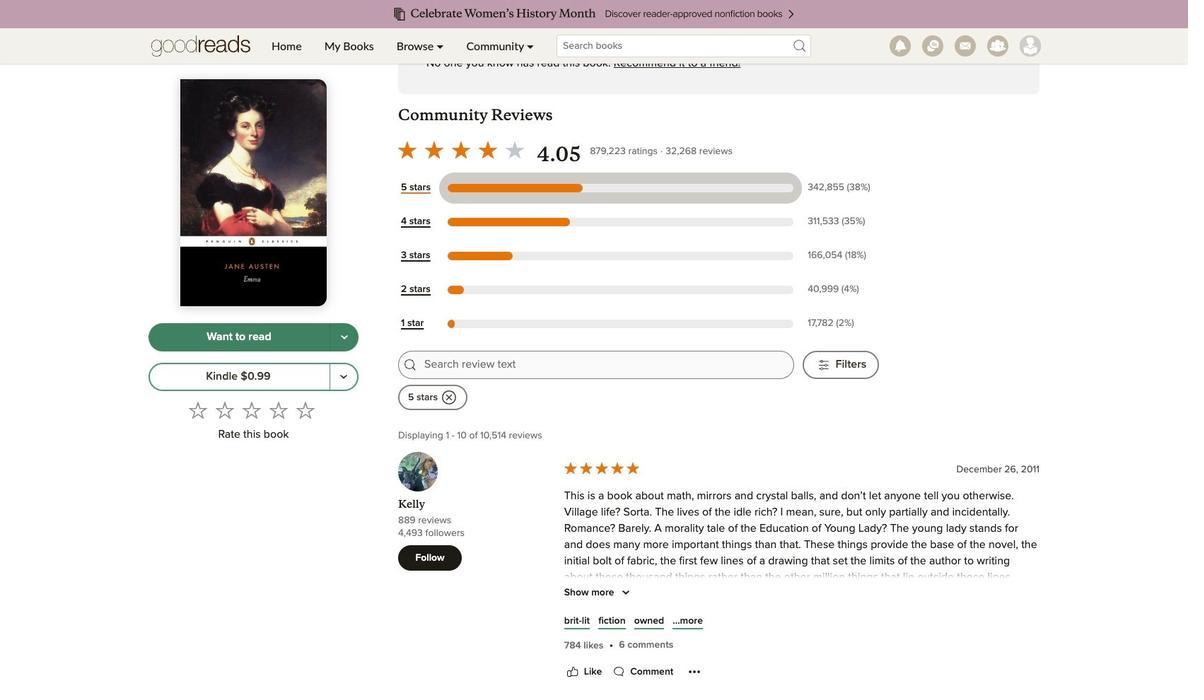Task type: describe. For each thing, give the bounding box(es) containing it.
rate 4 out of 5 image
[[269, 401, 288, 419]]

4 number of ratings and percentage of total ratings element from the top
[[805, 283, 879, 297]]

rate this book element
[[149, 397, 359, 445]]

3 number of ratings and percentage of total ratings element from the top
[[805, 249, 879, 263]]

rate 5 out of 5 image
[[296, 401, 314, 419]]

rating 4.05 out of 5 image
[[394, 136, 528, 163]]

5 number of ratings and percentage of total ratings element from the top
[[805, 317, 879, 331]]

celebrate women's history month with new nonfiction image
[[28, 0, 1160, 28]]

1 number of ratings and percentage of total ratings element from the top
[[805, 181, 879, 195]]



Task type: vqa. For each thing, say whether or not it's contained in the screenshot.
Search review text Search Field
yes



Task type: locate. For each thing, give the bounding box(es) containing it.
rate 3 out of 5 image
[[242, 401, 261, 419]]

rate 1 out of 5 image
[[189, 401, 207, 419]]

Search review text search field
[[424, 357, 785, 373]]

None search field
[[545, 35, 823, 57]]

home image
[[151, 28, 250, 64]]

rate 2 out of 5 image
[[215, 401, 234, 419]]

profile image for kelly. image
[[398, 452, 438, 492]]

879,223 ratings and 32,268 reviews figure
[[590, 142, 733, 159]]

number of ratings and percentage of total ratings element
[[805, 181, 879, 195], [805, 215, 879, 229], [805, 249, 879, 263], [805, 283, 879, 297], [805, 317, 879, 331]]

rating 5 out of 5 image
[[563, 460, 641, 476]]

review by kelly element
[[398, 452, 1040, 681]]

Search by book title or ISBN text field
[[557, 35, 811, 57]]

profile image for kendall parks. image
[[1020, 35, 1041, 57]]

average rating of 4.05 stars. figure
[[394, 136, 590, 168]]

2 number of ratings and percentage of total ratings element from the top
[[805, 215, 879, 229]]

rating 0 out of 5 group
[[184, 397, 319, 423]]



